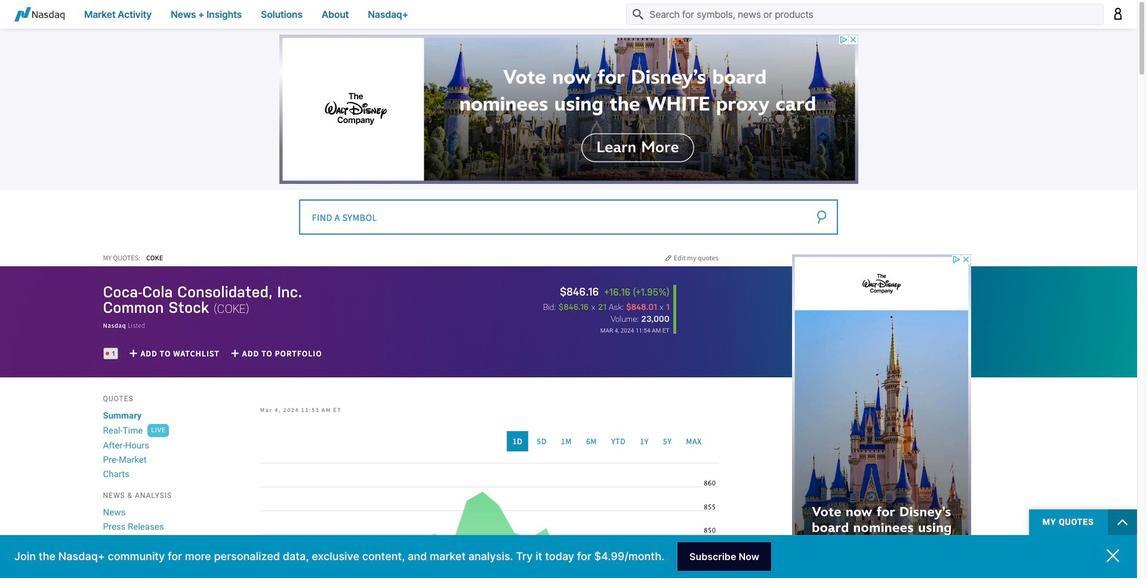 Task type: vqa. For each thing, say whether or not it's contained in the screenshot.
article
no



Task type: locate. For each thing, give the bounding box(es) containing it.
Find a Symbol text field
[[299, 200, 839, 235]]

None search field
[[299, 199, 839, 235]]

advertisement element
[[279, 35, 859, 184], [792, 254, 972, 578]]

click to dismiss this message and remain on nasdaq.com image
[[1108, 549, 1120, 562]]

1 vertical spatial advertisement element
[[792, 254, 972, 578]]

primary navigation navigation
[[0, 0, 1138, 29]]



Task type: describe. For each thing, give the bounding box(es) containing it.
Search Button - Click to open the Search Overlay Modal Box text field
[[627, 4, 1105, 25]]

0 vertical spatial advertisement element
[[279, 35, 859, 184]]

account login - click to log into your account image
[[1114, 7, 1124, 19]]

data as of element
[[601, 327, 670, 334]]

homepage logo url - navigate back to the homepage image
[[14, 7, 65, 22]]



